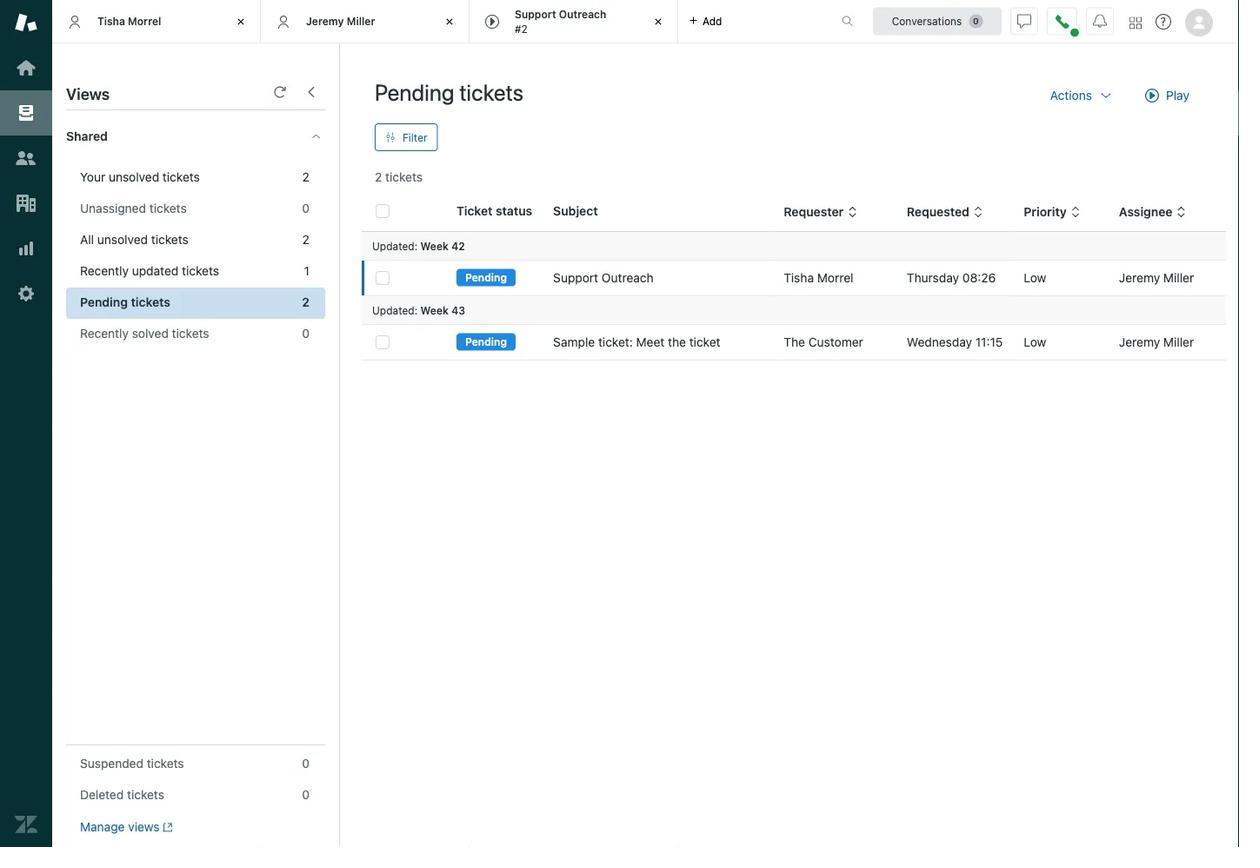 Task type: vqa. For each thing, say whether or not it's contained in the screenshot.
GUIDE
no



Task type: locate. For each thing, give the bounding box(es) containing it.
morrel
[[128, 15, 161, 27], [817, 271, 854, 285]]

suspended
[[80, 757, 143, 771]]

jeremy miller tab
[[261, 0, 470, 43]]

1 vertical spatial week
[[421, 304, 449, 317]]

2 vertical spatial jeremy miller
[[1119, 335, 1194, 350]]

support inside support outreach #2
[[515, 8, 556, 21]]

tickets up solved
[[131, 295, 170, 310]]

0 vertical spatial outreach
[[559, 8, 606, 21]]

tickets right solved
[[172, 327, 209, 341]]

2 row from the top
[[362, 325, 1226, 360]]

tisha morrel inside row
[[784, 271, 854, 285]]

low right 08:26
[[1024, 271, 1047, 285]]

tickets up 'views'
[[127, 788, 164, 803]]

tab containing support outreach
[[470, 0, 678, 43]]

0 vertical spatial week
[[421, 240, 449, 252]]

subject
[[553, 204, 598, 218]]

sample ticket: meet the ticket
[[553, 335, 721, 350]]

unsolved down unassigned
[[97, 233, 148, 247]]

assignee button
[[1119, 204, 1187, 220]]

shared
[[66, 129, 108, 143]]

week for week 42
[[421, 240, 449, 252]]

jeremy for sample ticket: meet the ticket
[[1119, 335, 1160, 350]]

1 horizontal spatial morrel
[[817, 271, 854, 285]]

recently for recently updated tickets
[[80, 264, 129, 278]]

play button
[[1131, 78, 1204, 113]]

actions button
[[1036, 78, 1127, 113]]

ticket:
[[598, 335, 633, 350]]

tickets
[[459, 79, 524, 105], [163, 170, 200, 184], [385, 170, 423, 184], [149, 201, 187, 216], [151, 233, 188, 247], [182, 264, 219, 278], [131, 295, 170, 310], [172, 327, 209, 341], [147, 757, 184, 771], [127, 788, 164, 803]]

0 vertical spatial tisha morrel
[[97, 15, 161, 27]]

thursday
[[907, 271, 959, 285]]

updated: left 42 on the top of page
[[372, 240, 418, 252]]

1 vertical spatial tisha
[[784, 271, 814, 285]]

shared heading
[[52, 110, 339, 163]]

tisha morrel up the customer
[[784, 271, 854, 285]]

0 vertical spatial pending tickets
[[375, 79, 524, 105]]

1 0 from the top
[[302, 201, 310, 216]]

updated: week 42
[[372, 240, 465, 252]]

support up "#2"
[[515, 8, 556, 21]]

08:26
[[963, 271, 996, 285]]

pending tickets
[[375, 79, 524, 105], [80, 295, 170, 310]]

updated: for updated: week 42
[[372, 240, 418, 252]]

week
[[421, 240, 449, 252], [421, 304, 449, 317]]

miller inside tab
[[347, 15, 375, 27]]

0 horizontal spatial tisha
[[97, 15, 125, 27]]

pending tickets up the recently solved tickets
[[80, 295, 170, 310]]

unsolved up unassigned tickets
[[109, 170, 159, 184]]

tickets right updated
[[182, 264, 219, 278]]

row
[[362, 260, 1226, 296], [362, 325, 1226, 360]]

unassigned tickets
[[80, 201, 187, 216]]

1 vertical spatial jeremy miller
[[1119, 271, 1194, 285]]

filter button
[[375, 123, 438, 151]]

tisha
[[97, 15, 125, 27], [784, 271, 814, 285]]

low right 11:15
[[1024, 335, 1047, 350]]

unsolved
[[109, 170, 159, 184], [97, 233, 148, 247]]

recently
[[80, 264, 129, 278], [80, 327, 129, 341]]

low for thursday 08:26
[[1024, 271, 1047, 285]]

0 vertical spatial jeremy miller
[[306, 15, 375, 27]]

outreach inside support outreach #2
[[559, 8, 606, 21]]

1 vertical spatial recently
[[80, 327, 129, 341]]

play
[[1166, 88, 1190, 103]]

0 vertical spatial support
[[515, 8, 556, 21]]

0 vertical spatial low
[[1024, 271, 1047, 285]]

pending tickets up filter
[[375, 79, 524, 105]]

0 vertical spatial row
[[362, 260, 1226, 296]]

2 vertical spatial jeremy
[[1119, 335, 1160, 350]]

close image inside tab
[[650, 13, 667, 30]]

1 vertical spatial jeremy
[[1119, 271, 1160, 285]]

1 vertical spatial low
[[1024, 335, 1047, 350]]

wednesday 11:15
[[907, 335, 1003, 350]]

jeremy miller
[[306, 15, 375, 27], [1119, 271, 1194, 285], [1119, 335, 1194, 350]]

unsolved for all
[[97, 233, 148, 247]]

2 updated: from the top
[[372, 304, 418, 317]]

2 recently from the top
[[80, 327, 129, 341]]

updated:
[[372, 240, 418, 252], [372, 304, 418, 317]]

0 horizontal spatial pending tickets
[[80, 295, 170, 310]]

2 low from the top
[[1024, 335, 1047, 350]]

jeremy
[[306, 15, 344, 27], [1119, 271, 1160, 285], [1119, 335, 1160, 350]]

(opens in a new tab) image
[[160, 823, 173, 833]]

support up sample
[[553, 271, 598, 285]]

zendesk support image
[[15, 11, 37, 34]]

zendesk image
[[15, 814, 37, 837]]

get help image
[[1156, 14, 1171, 30]]

updated: left 43
[[372, 304, 418, 317]]

priority
[[1024, 205, 1067, 219]]

0 horizontal spatial tisha morrel
[[97, 15, 161, 27]]

1 vertical spatial pending tickets
[[80, 295, 170, 310]]

week left 43
[[421, 304, 449, 317]]

the
[[668, 335, 686, 350]]

2 week from the top
[[421, 304, 449, 317]]

unsolved for your
[[109, 170, 159, 184]]

week for week 43
[[421, 304, 449, 317]]

1 low from the top
[[1024, 271, 1047, 285]]

tickets up deleted tickets
[[147, 757, 184, 771]]

support inside row
[[553, 271, 598, 285]]

miller
[[347, 15, 375, 27], [1164, 271, 1194, 285], [1164, 335, 1194, 350]]

admin image
[[15, 283, 37, 305]]

tickets down "#2"
[[459, 79, 524, 105]]

2 vertical spatial miller
[[1164, 335, 1194, 350]]

thursday 08:26
[[907, 271, 996, 285]]

status
[[496, 204, 532, 218]]

1 vertical spatial support
[[553, 271, 598, 285]]

0 vertical spatial tisha
[[97, 15, 125, 27]]

unassigned
[[80, 201, 146, 216]]

miller for sample ticket: meet the ticket
[[1164, 335, 1194, 350]]

2 for all unsolved tickets
[[302, 233, 310, 247]]

close image inside "tisha morrel" tab
[[232, 13, 250, 30]]

43
[[452, 304, 465, 317]]

1 close image from the left
[[232, 13, 250, 30]]

outreach for support outreach
[[602, 271, 654, 285]]

week left 42 on the top of page
[[421, 240, 449, 252]]

0 vertical spatial recently
[[80, 264, 129, 278]]

customer
[[809, 335, 863, 350]]

0 horizontal spatial morrel
[[128, 15, 161, 27]]

tab
[[470, 0, 678, 43]]

conversations
[[892, 15, 962, 27]]

0 vertical spatial miller
[[347, 15, 375, 27]]

1 row from the top
[[362, 260, 1226, 296]]

42
[[452, 240, 465, 252]]

support for support outreach
[[553, 271, 598, 285]]

0 vertical spatial unsolved
[[109, 170, 159, 184]]

requested
[[907, 205, 970, 219]]

1 vertical spatial tisha morrel
[[784, 271, 854, 285]]

tisha morrel inside tab
[[97, 15, 161, 27]]

2 up 1
[[302, 233, 310, 247]]

close image for tab at top containing support outreach
[[650, 13, 667, 30]]

1 horizontal spatial tisha morrel
[[784, 271, 854, 285]]

tisha up the
[[784, 271, 814, 285]]

0 vertical spatial updated:
[[372, 240, 418, 252]]

sample
[[553, 335, 595, 350]]

recently down all
[[80, 264, 129, 278]]

tisha up the views
[[97, 15, 125, 27]]

1 horizontal spatial tisha
[[784, 271, 814, 285]]

pending
[[375, 79, 454, 105], [465, 272, 507, 284], [80, 295, 128, 310], [465, 336, 507, 348]]

4 0 from the top
[[302, 788, 310, 803]]

1 vertical spatial row
[[362, 325, 1226, 360]]

jeremy miller inside tab
[[306, 15, 375, 27]]

support
[[515, 8, 556, 21], [553, 271, 598, 285]]

2
[[302, 170, 310, 184], [375, 170, 382, 184], [302, 233, 310, 247], [302, 295, 310, 310]]

tisha morrel up the views
[[97, 15, 161, 27]]

1 vertical spatial miller
[[1164, 271, 1194, 285]]

3 0 from the top
[[302, 757, 310, 771]]

tisha morrel
[[97, 15, 161, 27], [784, 271, 854, 285]]

outreach
[[559, 8, 606, 21], [602, 271, 654, 285]]

recently left solved
[[80, 327, 129, 341]]

0 vertical spatial jeremy
[[306, 15, 344, 27]]

deleted tickets
[[80, 788, 164, 803]]

row containing sample ticket: meet the ticket
[[362, 325, 1226, 360]]

low
[[1024, 271, 1047, 285], [1024, 335, 1047, 350]]

miller for support outreach
[[1164, 271, 1194, 285]]

reporting image
[[15, 237, 37, 260]]

2 0 from the top
[[302, 327, 310, 341]]

2 down 1
[[302, 295, 310, 310]]

1 vertical spatial outreach
[[602, 271, 654, 285]]

1 recently from the top
[[80, 264, 129, 278]]

jeremy miller for support outreach
[[1119, 271, 1194, 285]]

2 for pending tickets
[[302, 295, 310, 310]]

outreach inside row
[[602, 271, 654, 285]]

0
[[302, 201, 310, 216], [302, 327, 310, 341], [302, 757, 310, 771], [302, 788, 310, 803]]

0 horizontal spatial close image
[[232, 13, 250, 30]]

get started image
[[15, 57, 37, 79]]

low for wednesday 11:15
[[1024, 335, 1047, 350]]

2 close image from the left
[[650, 13, 667, 30]]

2 down collapse views pane image at the top
[[302, 170, 310, 184]]

views
[[128, 821, 160, 835]]

1 horizontal spatial close image
[[650, 13, 667, 30]]

1 vertical spatial updated:
[[372, 304, 418, 317]]

close image
[[232, 13, 250, 30], [650, 13, 667, 30]]

1 updated: from the top
[[372, 240, 418, 252]]

ticket
[[457, 204, 493, 218]]

shared button
[[52, 110, 293, 163]]

morrel inside tab
[[128, 15, 161, 27]]

wednesday
[[907, 335, 972, 350]]

1 week from the top
[[421, 240, 449, 252]]

1 vertical spatial unsolved
[[97, 233, 148, 247]]

main element
[[0, 0, 52, 848]]

requester
[[784, 205, 844, 219]]

tickets up updated
[[151, 233, 188, 247]]

recently solved tickets
[[80, 327, 209, 341]]

0 vertical spatial morrel
[[128, 15, 161, 27]]



Task type: describe. For each thing, give the bounding box(es) containing it.
tickets down shared dropdown button
[[163, 170, 200, 184]]

manage
[[80, 821, 125, 835]]

ticket status
[[457, 204, 532, 218]]

sample ticket: meet the ticket link
[[553, 334, 721, 351]]

pending up 43
[[465, 272, 507, 284]]

the
[[784, 335, 805, 350]]

close image for "tisha morrel" tab
[[232, 13, 250, 30]]

button displays agent's chat status as invisible. image
[[1017, 14, 1031, 28]]

views
[[66, 84, 110, 103]]

#2
[[515, 23, 528, 35]]

zendesk products image
[[1130, 17, 1142, 29]]

outreach for support outreach #2
[[559, 8, 606, 21]]

actions
[[1050, 88, 1092, 103]]

tickets down filter button
[[385, 170, 423, 184]]

row containing support outreach
[[362, 260, 1226, 296]]

jeremy for support outreach
[[1119, 271, 1160, 285]]

close image
[[441, 13, 458, 30]]

suspended tickets
[[80, 757, 184, 771]]

manage views link
[[80, 820, 173, 836]]

0 for unassigned tickets
[[302, 201, 310, 216]]

add
[[703, 15, 722, 27]]

refresh views pane image
[[273, 85, 287, 99]]

tickets down your unsolved tickets
[[149, 201, 187, 216]]

support for support outreach #2
[[515, 8, 556, 21]]

customers image
[[15, 147, 37, 170]]

all
[[80, 233, 94, 247]]

jeremy miller for sample ticket: meet the ticket
[[1119, 335, 1194, 350]]

tisha inside tab
[[97, 15, 125, 27]]

jeremy inside jeremy miller tab
[[306, 15, 344, 27]]

updated: week 43
[[372, 304, 465, 317]]

tisha morrel tab
[[52, 0, 261, 43]]

the customer
[[784, 335, 863, 350]]

conversations button
[[873, 7, 1002, 35]]

support outreach link
[[553, 270, 654, 287]]

filter
[[403, 131, 427, 143]]

pending up the recently solved tickets
[[80, 295, 128, 310]]

collapse views pane image
[[304, 85, 318, 99]]

updated
[[132, 264, 179, 278]]

1 vertical spatial morrel
[[817, 271, 854, 285]]

requester button
[[784, 204, 858, 220]]

your unsolved tickets
[[80, 170, 200, 184]]

1 horizontal spatial pending tickets
[[375, 79, 524, 105]]

organizations image
[[15, 192, 37, 215]]

meet
[[636, 335, 665, 350]]

2 tickets
[[375, 170, 423, 184]]

0 for deleted tickets
[[302, 788, 310, 803]]

1
[[304, 264, 310, 278]]

2 down filter button
[[375, 170, 382, 184]]

views image
[[15, 102, 37, 124]]

priority button
[[1024, 204, 1081, 220]]

11:15
[[976, 335, 1003, 350]]

0 for recently solved tickets
[[302, 327, 310, 341]]

requested button
[[907, 204, 984, 220]]

2 for your unsolved tickets
[[302, 170, 310, 184]]

tabs tab list
[[52, 0, 824, 43]]

ticket
[[689, 335, 721, 350]]

recently updated tickets
[[80, 264, 219, 278]]

support outreach #2
[[515, 8, 606, 35]]

tisha inside row
[[784, 271, 814, 285]]

add button
[[678, 0, 733, 43]]

assignee
[[1119, 205, 1173, 219]]

0 for suspended tickets
[[302, 757, 310, 771]]

support outreach
[[553, 271, 654, 285]]

manage views
[[80, 821, 160, 835]]

pending down 43
[[465, 336, 507, 348]]

updated: for updated: week 43
[[372, 304, 418, 317]]

all unsolved tickets
[[80, 233, 188, 247]]

deleted
[[80, 788, 124, 803]]

solved
[[132, 327, 169, 341]]

notifications image
[[1093, 14, 1107, 28]]

pending up filter
[[375, 79, 454, 105]]

your
[[80, 170, 105, 184]]

recently for recently solved tickets
[[80, 327, 129, 341]]



